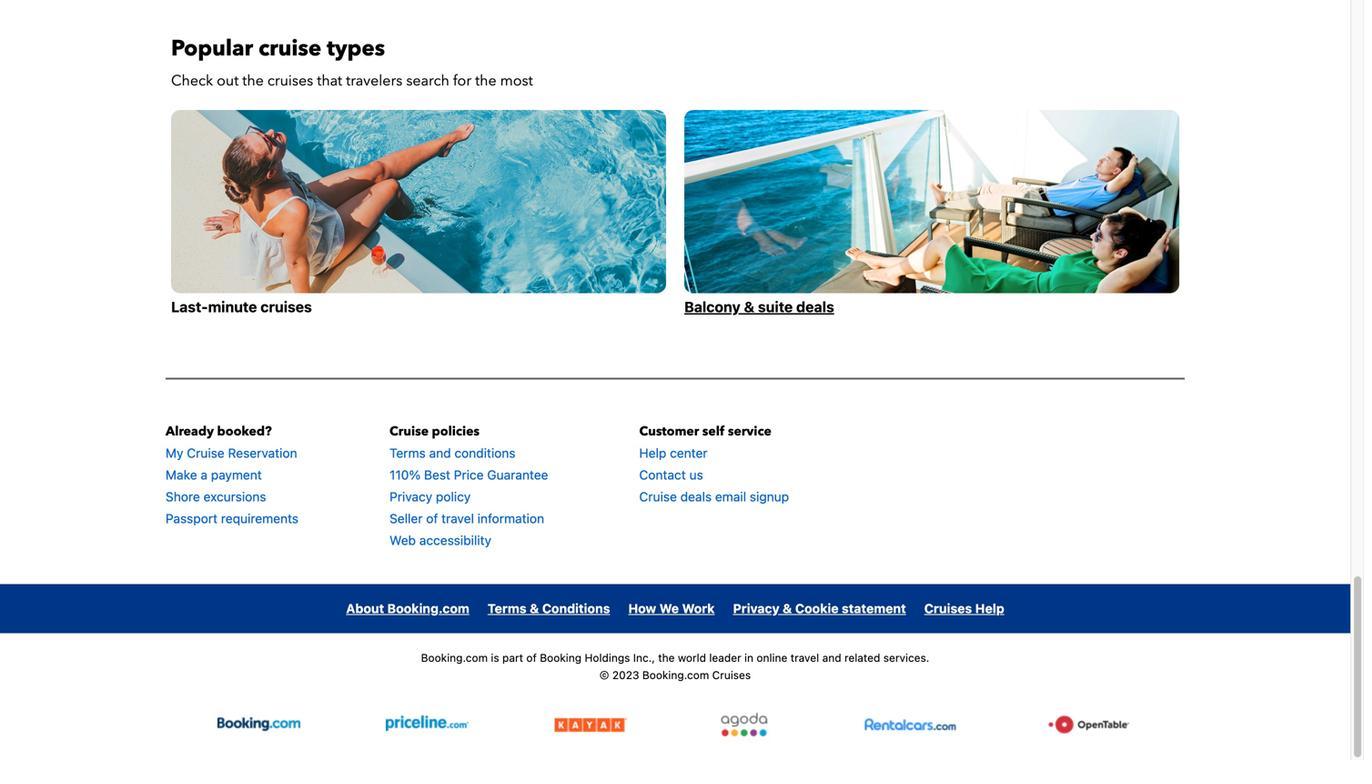 Task type: vqa. For each thing, say whether or not it's contained in the screenshot.
Balcony & suite deals
yes



Task type: locate. For each thing, give the bounding box(es) containing it.
excursions
[[204, 489, 266, 504]]

travel inside "booking.com is part of booking holdings inc., the world leader in online travel and related services. © 2023 booking.com cruises"
[[791, 652, 819, 665]]

and left the related
[[822, 652, 842, 665]]

0 horizontal spatial deals
[[681, 489, 712, 504]]

1 vertical spatial deals
[[681, 489, 712, 504]]

booked?
[[217, 423, 272, 440]]

1 horizontal spatial the
[[475, 71, 497, 91]]

us
[[689, 468, 703, 483]]

cruise up 110%
[[390, 423, 429, 440]]

search
[[406, 71, 449, 91]]

cruises up services. on the bottom right
[[925, 601, 972, 616]]

1 horizontal spatial travel
[[791, 652, 819, 665]]

0 horizontal spatial and
[[429, 446, 451, 461]]

the right for
[[475, 71, 497, 91]]

1 vertical spatial cruises
[[712, 670, 751, 682]]

of
[[426, 511, 438, 526], [526, 652, 537, 665]]

terms up 110%
[[390, 446, 426, 461]]

last-minute cruises
[[171, 298, 312, 316]]

cruises right minute
[[261, 298, 312, 316]]

and up best
[[429, 446, 451, 461]]

deals
[[796, 298, 834, 316], [681, 489, 712, 504]]

travel
[[442, 511, 474, 526], [791, 652, 819, 665]]

1 horizontal spatial deals
[[796, 298, 834, 316]]

travel right online
[[791, 652, 819, 665]]

1 vertical spatial and
[[822, 652, 842, 665]]

that
[[317, 71, 342, 91]]

the right out
[[242, 71, 264, 91]]

0 vertical spatial cruises
[[267, 71, 313, 91]]

how
[[628, 601, 656, 616]]

2 vertical spatial booking.com
[[642, 670, 709, 682]]

cruise inside the cruise policies terms and conditions 110% best price guarantee privacy policy seller of travel information web accessibility
[[390, 423, 429, 440]]

1 vertical spatial travel
[[791, 652, 819, 665]]

privacy up in at the right of page
[[733, 601, 780, 616]]

1 vertical spatial privacy
[[733, 601, 780, 616]]

privacy up the seller
[[390, 489, 432, 504]]

last-minute cruises link
[[171, 110, 666, 316]]

2 vertical spatial cruise
[[639, 489, 677, 504]]

requirements
[[221, 511, 299, 526]]

0 vertical spatial deals
[[796, 298, 834, 316]]

deals down us in the right of the page
[[681, 489, 712, 504]]

1 vertical spatial cruise
[[187, 446, 225, 461]]

1 vertical spatial of
[[526, 652, 537, 665]]

cookie
[[795, 601, 839, 616]]

0 vertical spatial cruise
[[390, 423, 429, 440]]

services.
[[884, 652, 930, 665]]

cruises
[[267, 71, 313, 91], [261, 298, 312, 316]]

deals right suite
[[796, 298, 834, 316]]

0 vertical spatial of
[[426, 511, 438, 526]]

balcony & suite deals link
[[684, 110, 1180, 316]]

my
[[166, 446, 183, 461]]

cruise up a
[[187, 446, 225, 461]]

last-minute cruises image
[[171, 110, 666, 293]]

the
[[242, 71, 264, 91], [475, 71, 497, 91], [658, 652, 675, 665]]

0 vertical spatial travel
[[442, 511, 474, 526]]

cruise deals email signup link
[[639, 489, 789, 504]]

make
[[166, 468, 197, 483]]

balcony
[[684, 298, 741, 316]]

2023
[[612, 670, 639, 682]]

0 horizontal spatial cruises
[[712, 670, 751, 682]]

1 horizontal spatial &
[[744, 298, 755, 316]]

terms
[[390, 446, 426, 461], [488, 601, 527, 616]]

1 horizontal spatial of
[[526, 652, 537, 665]]

cruise inside the customer self service help center contact us cruise deals email signup
[[639, 489, 677, 504]]

0 horizontal spatial travel
[[442, 511, 474, 526]]

& for privacy
[[783, 601, 792, 616]]

help center link
[[639, 446, 708, 461]]

my cruise reservation link
[[166, 446, 297, 461]]

cruise
[[390, 423, 429, 440], [187, 446, 225, 461], [639, 489, 677, 504]]

and
[[429, 446, 451, 461], [822, 652, 842, 665]]

travelers
[[346, 71, 403, 91]]

&
[[744, 298, 755, 316], [530, 601, 539, 616], [783, 601, 792, 616]]

privacy
[[390, 489, 432, 504], [733, 601, 780, 616]]

1 horizontal spatial cruise
[[390, 423, 429, 440]]

we
[[660, 601, 679, 616]]

make a payment link
[[166, 468, 262, 483]]

booking.com right about
[[387, 601, 470, 616]]

& left suite
[[744, 298, 755, 316]]

0 vertical spatial cruises
[[925, 601, 972, 616]]

& for balcony
[[744, 298, 755, 316]]

0 vertical spatial privacy
[[390, 489, 432, 504]]

& left cookie
[[783, 601, 792, 616]]

1 vertical spatial cruises
[[261, 298, 312, 316]]

booking.com image
[[218, 714, 300, 737]]

2 horizontal spatial the
[[658, 652, 675, 665]]

1 horizontal spatial help
[[975, 601, 1005, 616]]

cruises
[[925, 601, 972, 616], [712, 670, 751, 682]]

0 horizontal spatial help
[[639, 446, 667, 461]]

inc.,
[[633, 652, 655, 665]]

0 vertical spatial terms
[[390, 446, 426, 461]]

terms up part
[[488, 601, 527, 616]]

0 horizontal spatial of
[[426, 511, 438, 526]]

1 vertical spatial terms
[[488, 601, 527, 616]]

& left conditions
[[530, 601, 539, 616]]

booking.com down world
[[642, 670, 709, 682]]

shore excursions link
[[166, 489, 266, 504]]

0 horizontal spatial terms
[[390, 446, 426, 461]]

the right inc.,
[[658, 652, 675, 665]]

of right part
[[526, 652, 537, 665]]

privacy & cookie statement link
[[733, 601, 906, 616]]

part
[[502, 652, 523, 665]]

cruises help link
[[925, 601, 1005, 616]]

help
[[639, 446, 667, 461], [975, 601, 1005, 616]]

0 vertical spatial help
[[639, 446, 667, 461]]

service
[[728, 423, 772, 440]]

booking.com left is
[[421, 652, 488, 665]]

cruise down the contact
[[639, 489, 677, 504]]

reservation
[[228, 446, 297, 461]]

1 horizontal spatial and
[[822, 652, 842, 665]]

1 vertical spatial help
[[975, 601, 1005, 616]]

and inside "booking.com is part of booking holdings inc., the world leader in online travel and related services. © 2023 booking.com cruises"
[[822, 652, 842, 665]]

deals inside the customer self service help center contact us cruise deals email signup
[[681, 489, 712, 504]]

0 horizontal spatial privacy
[[390, 489, 432, 504]]

cruises down cruise
[[267, 71, 313, 91]]

0 horizontal spatial &
[[530, 601, 539, 616]]

types
[[327, 34, 385, 64]]

110% best price guarantee link
[[390, 468, 548, 483]]

payment
[[211, 468, 262, 483]]

2 horizontal spatial &
[[783, 601, 792, 616]]

cruises down leader
[[712, 670, 751, 682]]

in
[[745, 652, 754, 665]]

& for terms
[[530, 601, 539, 616]]

of down privacy policy link in the bottom of the page
[[426, 511, 438, 526]]

opentable image
[[1047, 714, 1133, 737]]

0 vertical spatial and
[[429, 446, 451, 461]]

1 horizontal spatial cruises
[[925, 601, 972, 616]]

travel up accessibility
[[442, 511, 474, 526]]

0 horizontal spatial cruise
[[187, 446, 225, 461]]

2 horizontal spatial cruise
[[639, 489, 677, 504]]

passport
[[166, 511, 218, 526]]

booking.com
[[387, 601, 470, 616], [421, 652, 488, 665], [642, 670, 709, 682]]



Task type: describe. For each thing, give the bounding box(es) containing it.
price
[[454, 468, 484, 483]]

contact
[[639, 468, 686, 483]]

signup
[[750, 489, 789, 504]]

check
[[171, 71, 213, 91]]

last-
[[171, 298, 208, 316]]

best
[[424, 468, 450, 483]]

privacy policy link
[[390, 489, 471, 504]]

1 horizontal spatial privacy
[[733, 601, 780, 616]]

and inside the cruise policies terms and conditions 110% best price guarantee privacy policy seller of travel information web accessibility
[[429, 446, 451, 461]]

already booked? my cruise reservation make a payment shore excursions passport requirements
[[166, 423, 299, 526]]

cruise policies terms and conditions 110% best price guarantee privacy policy seller of travel information web accessibility
[[390, 423, 548, 548]]

cruises inside popular cruise types check out the cruises that travelers search for the most
[[267, 71, 313, 91]]

kayak image
[[555, 714, 627, 737]]

travel inside the cruise policies terms and conditions 110% best price guarantee privacy policy seller of travel information web accessibility
[[442, 511, 474, 526]]

online
[[757, 652, 788, 665]]

shore
[[166, 489, 200, 504]]

customer self service help center contact us cruise deals email signup
[[639, 423, 789, 504]]

seller
[[390, 511, 423, 526]]

statement
[[842, 601, 906, 616]]

popular cruise types check out the cruises that travelers search for the most
[[171, 34, 533, 91]]

related
[[845, 652, 880, 665]]

terms and conditions link
[[390, 446, 516, 461]]

passport requirements link
[[166, 511, 299, 526]]

policies
[[432, 423, 480, 440]]

110%
[[390, 468, 421, 483]]

a
[[201, 468, 208, 483]]

most
[[500, 71, 533, 91]]

cruise
[[259, 34, 321, 64]]

of inside the cruise policies terms and conditions 110% best price guarantee privacy policy seller of travel information web accessibility
[[426, 511, 438, 526]]

booking
[[540, 652, 582, 665]]

©
[[600, 670, 609, 682]]

terms & conditions
[[488, 601, 610, 616]]

web accessibility link
[[390, 533, 492, 548]]

contact us link
[[639, 468, 703, 483]]

web
[[390, 533, 416, 548]]

policy
[[436, 489, 471, 504]]

terms & conditions link
[[488, 601, 610, 616]]

1 horizontal spatial terms
[[488, 601, 527, 616]]

priceline image
[[386, 714, 469, 737]]

popular cruise types main content
[[0, 0, 1358, 761]]

of inside "booking.com is part of booking holdings inc., the world leader in online travel and related services. © 2023 booking.com cruises"
[[526, 652, 537, 665]]

how we work
[[628, 601, 715, 616]]

already
[[166, 423, 214, 440]]

popular
[[171, 34, 253, 64]]

how we work link
[[628, 601, 715, 616]]

balcony & suite deals
[[684, 298, 834, 316]]

self
[[702, 423, 725, 440]]

booking.com is part of booking holdings inc., the world leader in online travel and related services. © 2023 booking.com cruises
[[421, 652, 930, 682]]

suite
[[758, 298, 793, 316]]

world
[[678, 652, 706, 665]]

holdings
[[585, 652, 630, 665]]

about booking.com link
[[346, 601, 470, 616]]

accessibility
[[419, 533, 492, 548]]

conditions
[[455, 446, 516, 461]]

information
[[478, 511, 544, 526]]

about
[[346, 601, 384, 616]]

0 vertical spatial booking.com
[[387, 601, 470, 616]]

for
[[453, 71, 472, 91]]

cruises help
[[925, 601, 1005, 616]]

out
[[217, 71, 239, 91]]

the inside "booking.com is part of booking holdings inc., the world leader in online travel and related services. © 2023 booking.com cruises"
[[658, 652, 675, 665]]

customer
[[639, 423, 699, 440]]

cruise inside already booked? my cruise reservation make a payment shore excursions passport requirements
[[187, 446, 225, 461]]

cruises inside "booking.com is part of booking holdings inc., the world leader in online travel and related services. © 2023 booking.com cruises"
[[712, 670, 751, 682]]

guarantee
[[487, 468, 548, 483]]

help inside the customer self service help center contact us cruise deals email signup
[[639, 446, 667, 461]]

email
[[715, 489, 746, 504]]

balcony & suite deals image
[[684, 110, 1180, 293]]

is
[[491, 652, 499, 665]]

agoda image
[[712, 714, 776, 737]]

rentalcars image
[[862, 714, 961, 737]]

conditions
[[542, 601, 610, 616]]

privacy & cookie statement
[[733, 601, 906, 616]]

center
[[670, 446, 708, 461]]

work
[[682, 601, 715, 616]]

leader
[[709, 652, 741, 665]]

minute
[[208, 298, 257, 316]]

about booking.com
[[346, 601, 470, 616]]

terms inside the cruise policies terms and conditions 110% best price guarantee privacy policy seller of travel information web accessibility
[[390, 446, 426, 461]]

seller of travel information link
[[390, 511, 544, 526]]

1 vertical spatial booking.com
[[421, 652, 488, 665]]

0 horizontal spatial the
[[242, 71, 264, 91]]

privacy inside the cruise policies terms and conditions 110% best price guarantee privacy policy seller of travel information web accessibility
[[390, 489, 432, 504]]



